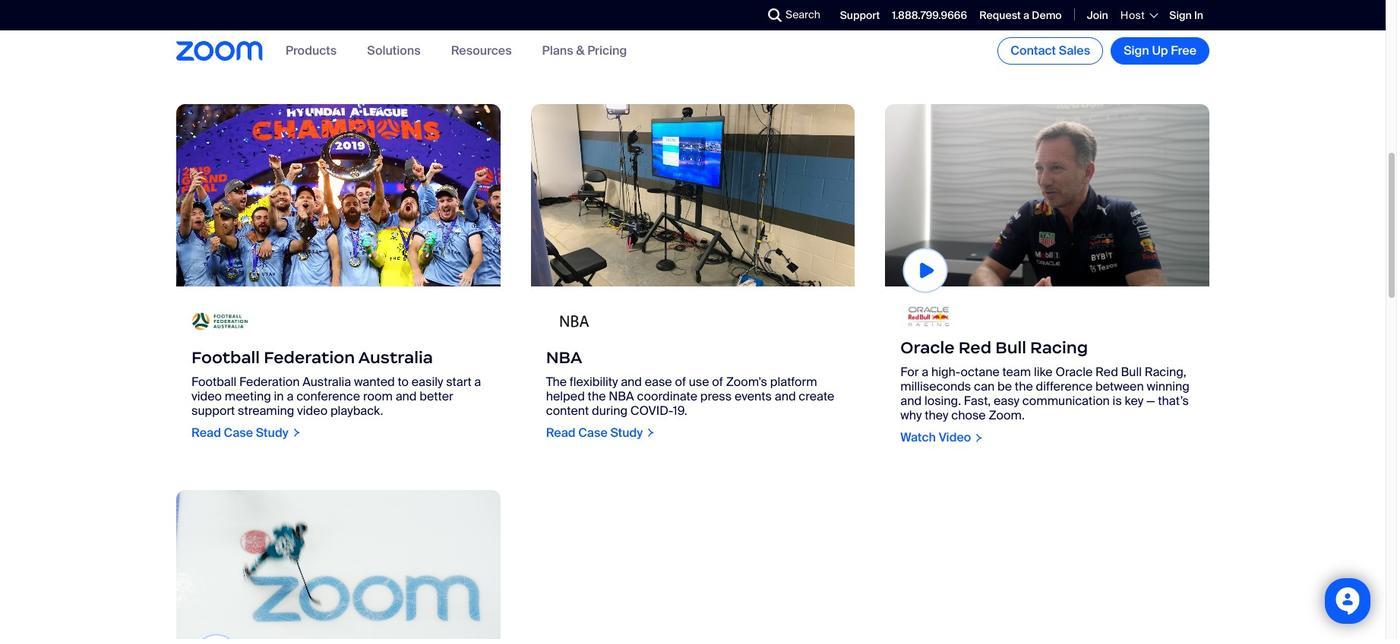 Task type: vqa. For each thing, say whether or not it's contained in the screenshot.
future.
no



Task type: locate. For each thing, give the bounding box(es) containing it.
football federation australia image
[[176, 104, 500, 286], [191, 301, 248, 341]]

ease
[[645, 374, 672, 390]]

the right be
[[1015, 379, 1033, 394]]

search image
[[768, 8, 782, 22]]

0 horizontal spatial red
[[959, 338, 992, 358]]

0 horizontal spatial nba
[[546, 347, 582, 368]]

in
[[274, 388, 284, 404]]

streaming
[[238, 403, 294, 419]]

covid-
[[631, 403, 673, 419]]

and left ease
[[621, 374, 642, 390]]

1 horizontal spatial read
[[546, 425, 576, 441]]

losing.
[[925, 393, 961, 409]]

host
[[1121, 8, 1145, 22]]

helped
[[546, 388, 585, 404]]

a right for
[[922, 364, 929, 380]]

video
[[191, 388, 222, 404], [297, 403, 328, 419]]

sign in link
[[1170, 8, 1204, 22]]

bull up team at the bottom of the page
[[996, 338, 1027, 358]]

1 vertical spatial red
[[1096, 364, 1118, 380]]

australia up to at the left of the page
[[358, 347, 433, 368]]

bull
[[996, 338, 1027, 358], [1121, 364, 1142, 380]]

contact
[[1011, 43, 1056, 59]]

0 horizontal spatial the
[[588, 388, 606, 404]]

football up meeting
[[191, 347, 260, 368]]

sign for sign in
[[1170, 8, 1192, 22]]

resources
[[451, 43, 512, 59]]

case
[[224, 425, 253, 441], [578, 425, 608, 441]]

1 vertical spatial nba
[[609, 388, 634, 404]]

read inside nba the flexibility and ease of use of zoom's platform helped the nba coordinate press events and create content during covid-19. read case study
[[546, 425, 576, 441]]

solutions button
[[367, 43, 421, 59]]

0 horizontal spatial of
[[675, 374, 686, 390]]

of left use
[[675, 374, 686, 390]]

sign up free link
[[1111, 37, 1210, 65]]

a right start
[[474, 374, 481, 390]]

nba left ease
[[609, 388, 634, 404]]

0 horizontal spatial video
[[191, 388, 222, 404]]

read down content
[[546, 425, 576, 441]]

and
[[621, 374, 642, 390], [396, 388, 417, 404], [775, 388, 796, 404], [901, 393, 922, 409]]

None text field
[[176, 0, 486, 12]]

2 case from the left
[[578, 425, 608, 441]]

football up support
[[191, 374, 237, 390]]

and down for
[[901, 393, 922, 409]]

milliseconds
[[901, 379, 971, 394]]

0 horizontal spatial oracle
[[901, 338, 955, 358]]

of right use
[[712, 374, 723, 390]]

0 vertical spatial bull
[[996, 338, 1027, 358]]

1 vertical spatial australia
[[303, 374, 351, 390]]

sign
[[1170, 8, 1192, 22], [1124, 43, 1149, 59]]

1 horizontal spatial case
[[578, 425, 608, 441]]

room
[[363, 388, 393, 404]]

oracle down "racing"
[[1056, 364, 1093, 380]]

1 read from the left
[[191, 425, 221, 441]]

oracle up for
[[901, 338, 955, 358]]

search
[[786, 8, 821, 21]]

bull up key
[[1121, 364, 1142, 380]]

study inside nba the flexibility and ease of use of zoom's platform helped the nba coordinate press events and create content during covid-19. read case study
[[610, 425, 643, 441]]

plans & pricing
[[542, 43, 627, 59]]

1 football from the top
[[191, 347, 260, 368]]

None search field
[[713, 3, 772, 27]]

1 vertical spatial sign
[[1124, 43, 1149, 59]]

sign left up
[[1124, 43, 1149, 59]]

contact sales link
[[998, 37, 1103, 65]]

video
[[939, 429, 971, 445]]

1 horizontal spatial the
[[1015, 379, 1033, 394]]

and inside oracle red bull racing for a high-octane team like oracle red bull racing, milliseconds can be the difference between winning and losing. fast, easy communication is key — that's why they chose zoom. watch video
[[901, 393, 922, 409]]

1.888.799.9666 link
[[892, 8, 967, 22]]

sign in
[[1170, 8, 1204, 22]]

sign up free
[[1124, 43, 1197, 59]]

flexibility
[[570, 374, 618, 390]]

easily
[[412, 374, 443, 390]]

solutions
[[367, 43, 421, 59]]

1 case from the left
[[224, 425, 253, 441]]

read inside 'football federation australia football federation australia wanted to easily start a video meeting in a conference room and better support streaming video playback. read case study'
[[191, 425, 221, 441]]

red
[[959, 338, 992, 358], [1096, 364, 1118, 380]]

0 vertical spatial red
[[959, 338, 992, 358]]

case down support
[[224, 425, 253, 441]]

1 vertical spatial football
[[191, 374, 237, 390]]

nba the flexibility and ease of use of zoom's platform helped the nba coordinate press events and create content during covid-19. read case study
[[546, 347, 835, 441]]

0 horizontal spatial bull
[[996, 338, 1027, 358]]

0 vertical spatial football
[[191, 347, 260, 368]]

football
[[191, 347, 260, 368], [191, 374, 237, 390]]

1 horizontal spatial australia
[[358, 347, 433, 368]]

1 horizontal spatial study
[[610, 425, 643, 441]]

and right room
[[396, 388, 417, 404]]

the inside nba the flexibility and ease of use of zoom's platform helped the nba coordinate press events and create content during covid-19. read case study
[[588, 388, 606, 404]]

pricing
[[588, 43, 627, 59]]

federation up streaming
[[239, 374, 300, 390]]

0 horizontal spatial sign
[[1124, 43, 1149, 59]]

oracle red bull racing for a high-octane team like oracle red bull racing, milliseconds can be the difference between winning and losing. fast, easy communication is key — that's why they chose zoom. watch video
[[901, 338, 1190, 445]]

1 vertical spatial federation
[[239, 374, 300, 390]]

for
[[901, 364, 919, 380]]

support
[[191, 403, 235, 419]]

australia
[[358, 347, 433, 368], [303, 374, 351, 390]]

the right "helped"
[[588, 388, 606, 404]]

communication
[[1023, 393, 1110, 409]]

sign left in
[[1170, 8, 1192, 22]]

join link
[[1087, 8, 1109, 22]]

case inside nba the flexibility and ease of use of zoom's platform helped the nba coordinate press events and create content during covid-19. read case study
[[578, 425, 608, 441]]

1 horizontal spatial sign
[[1170, 8, 1192, 22]]

plans & pricing link
[[542, 43, 627, 59]]

2 read from the left
[[546, 425, 576, 441]]

case down during
[[578, 425, 608, 441]]

0 horizontal spatial read
[[191, 425, 221, 441]]

the
[[1015, 379, 1033, 394], [588, 388, 606, 404]]

why
[[901, 407, 922, 423]]

study inside 'football federation australia football federation australia wanted to easily start a video meeting in a conference room and better support streaming video playback. read case study'
[[256, 425, 288, 441]]

1 study from the left
[[256, 425, 288, 441]]

australia up playback.
[[303, 374, 351, 390]]

key
[[1125, 393, 1144, 409]]

chose
[[952, 407, 986, 423]]

0 horizontal spatial case
[[224, 425, 253, 441]]

read down support
[[191, 425, 221, 441]]

start
[[446, 374, 472, 390]]

difference
[[1036, 379, 1093, 394]]

use
[[689, 374, 709, 390]]

red bull image
[[901, 302, 958, 331]]

nba up the
[[546, 347, 582, 368]]

oracle
[[901, 338, 955, 358], [1056, 364, 1093, 380]]

like
[[1034, 364, 1053, 380]]

federation up conference
[[264, 347, 355, 368]]

request a demo link
[[980, 8, 1062, 22]]

1 horizontal spatial oracle
[[1056, 364, 1093, 380]]

0 vertical spatial sign
[[1170, 8, 1192, 22]]

study down during
[[610, 425, 643, 441]]

of
[[675, 374, 686, 390], [712, 374, 723, 390]]

football federation australia football federation australia wanted to easily start a video meeting in a conference room and better support streaming video playback. read case study
[[191, 347, 481, 441]]

1 vertical spatial football federation australia image
[[191, 301, 248, 341]]

red up is
[[1096, 364, 1118, 380]]

2 study from the left
[[610, 425, 643, 441]]

can
[[974, 379, 995, 394]]

press
[[700, 388, 732, 404]]

study
[[256, 425, 288, 441], [610, 425, 643, 441]]

federation
[[264, 347, 355, 368], [239, 374, 300, 390]]

a
[[1024, 8, 1030, 22], [922, 364, 929, 380], [474, 374, 481, 390], [287, 388, 294, 404]]

red up octane
[[959, 338, 992, 358]]

nba
[[546, 347, 582, 368], [609, 388, 634, 404]]

team
[[1003, 364, 1031, 380]]

video right in on the bottom of the page
[[297, 403, 328, 419]]

study down streaming
[[256, 425, 288, 441]]

join
[[1087, 8, 1109, 22]]

0 horizontal spatial study
[[256, 425, 288, 441]]

nba image
[[546, 302, 603, 341]]

1 vertical spatial bull
[[1121, 364, 1142, 380]]

read
[[191, 425, 221, 441], [546, 425, 576, 441]]

1 horizontal spatial of
[[712, 374, 723, 390]]

video left meeting
[[191, 388, 222, 404]]

winning
[[1147, 379, 1190, 394]]

0 vertical spatial australia
[[358, 347, 433, 368]]

2 of from the left
[[712, 374, 723, 390]]



Task type: describe. For each thing, give the bounding box(es) containing it.
up
[[1152, 43, 1168, 59]]

sales
[[1059, 43, 1091, 59]]

0 horizontal spatial australia
[[303, 374, 351, 390]]

and left the create
[[775, 388, 796, 404]]

racing,
[[1145, 364, 1187, 380]]

better
[[420, 388, 453, 404]]

oracle red bull racing image
[[885, 104, 1210, 286]]

that's
[[1158, 393, 1189, 409]]

high-
[[932, 364, 961, 380]]

sharks playing hockey image
[[176, 490, 500, 639]]

search image
[[768, 8, 782, 22]]

—
[[1147, 393, 1155, 409]]

resources button
[[451, 43, 512, 59]]

create
[[799, 388, 835, 404]]

sports button
[[176, 20, 233, 36]]

case inside 'football federation australia football federation australia wanted to easily start a video meeting in a conference room and better support streaming video playback. read case study'
[[224, 425, 253, 441]]

products
[[286, 43, 337, 59]]

a right in on the bottom of the page
[[287, 388, 294, 404]]

contact sales
[[1011, 43, 1091, 59]]

coordinate
[[637, 388, 698, 404]]

is
[[1113, 393, 1122, 409]]

octane
[[961, 364, 1000, 380]]

between
[[1096, 379, 1144, 394]]

they
[[925, 407, 949, 423]]

&
[[576, 43, 585, 59]]

racing
[[1030, 338, 1088, 358]]

1.888.799.9666
[[892, 8, 967, 22]]

and inside 'football federation australia football federation australia wanted to easily start a video meeting in a conference room and better support streaming video playback. read case study'
[[396, 388, 417, 404]]

a inside oracle red bull racing for a high-octane team like oracle red bull racing, milliseconds can be the difference between winning and losing. fast, easy communication is key — that's why they chose zoom. watch video
[[922, 364, 929, 380]]

request
[[980, 8, 1021, 22]]

in
[[1194, 8, 1204, 22]]

0 vertical spatial federation
[[264, 347, 355, 368]]

19.
[[673, 403, 687, 419]]

request a demo
[[980, 8, 1062, 22]]

the inside oracle red bull racing for a high-octane team like oracle red bull racing, milliseconds can be the difference between winning and losing. fast, easy communication is key — that's why they chose zoom. watch video
[[1015, 379, 1033, 394]]

playback.
[[330, 403, 383, 419]]

sports
[[182, 21, 213, 34]]

fast,
[[964, 393, 991, 409]]

be
[[998, 379, 1012, 394]]

1 vertical spatial oracle
[[1056, 364, 1093, 380]]

content
[[546, 403, 589, 419]]

support
[[840, 8, 880, 22]]

1 horizontal spatial nba
[[609, 388, 634, 404]]

products button
[[286, 43, 337, 59]]

zoom logo image
[[176, 41, 263, 61]]

free
[[1171, 43, 1197, 59]]

events
[[735, 388, 772, 404]]

wanted
[[354, 374, 395, 390]]

0 vertical spatial football federation australia image
[[176, 104, 500, 286]]

1 horizontal spatial red
[[1096, 364, 1118, 380]]

to
[[398, 374, 409, 390]]

support link
[[840, 8, 880, 22]]

1 horizontal spatial bull
[[1121, 364, 1142, 380]]

easy
[[994, 393, 1020, 409]]

2 football from the top
[[191, 374, 237, 390]]

conference
[[296, 388, 360, 404]]

meeting
[[225, 388, 271, 404]]

a left 'demo'
[[1024, 8, 1030, 22]]

1 horizontal spatial video
[[297, 403, 328, 419]]

1 of from the left
[[675, 374, 686, 390]]

platform
[[770, 374, 817, 390]]

0 vertical spatial nba
[[546, 347, 582, 368]]

zoom.
[[989, 407, 1025, 423]]

0 vertical spatial oracle
[[901, 338, 955, 358]]

plans
[[542, 43, 573, 59]]

watch
[[901, 429, 936, 445]]

zoom's
[[726, 374, 767, 390]]

demo
[[1032, 8, 1062, 22]]

nba image
[[531, 104, 855, 286]]

the
[[546, 374, 567, 390]]

during
[[592, 403, 628, 419]]

sign for sign up free
[[1124, 43, 1149, 59]]

host button
[[1121, 8, 1158, 22]]



